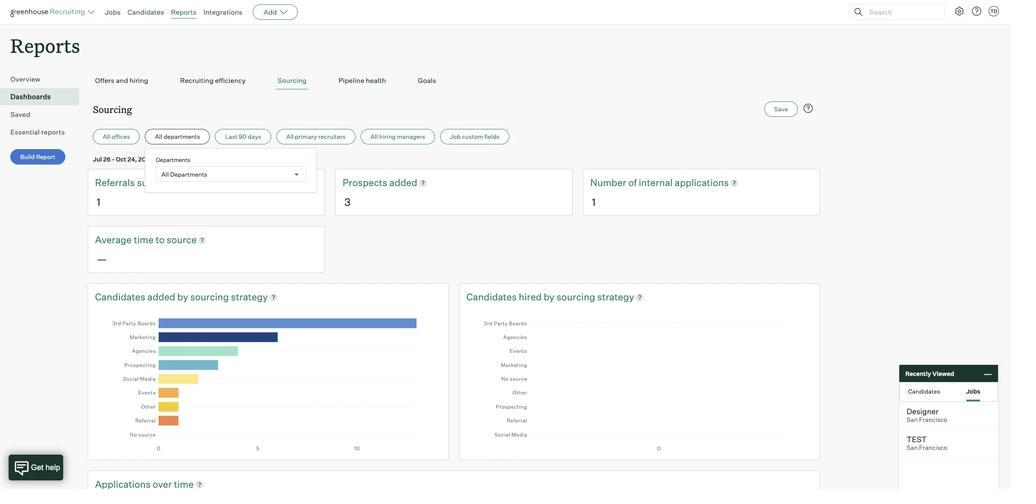 Task type: describe. For each thing, give the bounding box(es) containing it.
recently viewed
[[906, 370, 955, 378]]

jul 26 - oct 24, 2023 compared to apr 27 - jul 25, 2023
[[93, 156, 252, 163]]

candidates down recently viewed
[[909, 388, 941, 395]]

health
[[366, 76, 386, 85]]

faq image
[[804, 103, 814, 114]]

save button
[[765, 102, 798, 117]]

francisco for test
[[920, 444, 948, 452]]

all hiring managers button
[[361, 129, 435, 145]]

td button
[[988, 4, 1002, 18]]

reports link
[[171, 8, 197, 16]]

1 - from the left
[[112, 156, 115, 163]]

jobs inside tab list
[[967, 388, 981, 395]]

oct
[[116, 156, 126, 163]]

days
[[248, 133, 261, 140]]

—
[[97, 253, 107, 266]]

efficiency
[[215, 76, 246, 85]]

90
[[239, 133, 247, 140]]

report
[[36, 153, 55, 161]]

applications link
[[675, 176, 729, 190]]

0 vertical spatial reports
[[171, 8, 197, 16]]

1 vertical spatial reports
[[10, 33, 80, 58]]

departments
[[164, 133, 200, 140]]

test
[[907, 435, 927, 444]]

tab list containing candidates
[[900, 383, 999, 402]]

candidates hired by sourcing
[[467, 291, 598, 303]]

offers
[[95, 76, 115, 85]]

2 2023 from the left
[[237, 156, 252, 163]]

integrations link
[[204, 8, 243, 16]]

all for all primary recruiters
[[286, 133, 294, 140]]

primary
[[295, 133, 317, 140]]

applications
[[675, 177, 729, 189]]

0 vertical spatial departments
[[156, 157, 191, 164]]

candidates added by sourcing
[[95, 291, 231, 303]]

viewed
[[933, 370, 955, 378]]

all for all departments
[[155, 133, 162, 140]]

average
[[95, 234, 132, 246]]

all departments
[[155, 133, 200, 140]]

time link
[[134, 234, 156, 247]]

strategy for candidates hired by sourcing
[[598, 291, 635, 303]]

1 jul from the left
[[93, 156, 102, 163]]

greenhouse recruiting image
[[10, 7, 88, 17]]

internal
[[639, 177, 673, 189]]

designer
[[907, 407, 939, 416]]

24,
[[128, 156, 137, 163]]

hired
[[519, 291, 542, 303]]

candidates right jobs link
[[128, 8, 164, 16]]

referrals link
[[95, 176, 137, 190]]

td
[[991, 8, 998, 14]]

saved link
[[10, 109, 76, 120]]

dashboards
[[10, 93, 51, 101]]

candidates left hired
[[467, 291, 517, 303]]

offers and hiring
[[95, 76, 148, 85]]

managers
[[397, 133, 425, 140]]

overview
[[10, 75, 40, 84]]

source link
[[167, 234, 197, 247]]

offers and hiring button
[[93, 72, 151, 90]]

last 90 days
[[225, 133, 261, 140]]

recruiting efficiency button
[[178, 72, 248, 90]]

custom
[[462, 133, 483, 140]]

prospects
[[343, 177, 390, 189]]

pipeline health button
[[337, 72, 388, 90]]

1 vertical spatial to
[[156, 234, 165, 246]]

sourcing inside button
[[278, 76, 307, 85]]

recruiting
[[180, 76, 214, 85]]

all offices button
[[93, 129, 140, 145]]

jobs link
[[105, 8, 121, 16]]

add
[[264, 8, 277, 16]]

recruiters
[[319, 133, 346, 140]]

job custom fields button
[[440, 129, 510, 145]]

all hiring managers
[[371, 133, 425, 140]]

recruiting efficiency
[[180, 76, 246, 85]]

job
[[450, 133, 461, 140]]

2 - from the left
[[212, 156, 215, 163]]

0 horizontal spatial added
[[147, 291, 175, 303]]

strategy link for candidates added by sourcing
[[231, 291, 268, 304]]

offices
[[112, 133, 130, 140]]

configure image
[[955, 6, 965, 16]]

by for added
[[178, 291, 188, 303]]

fields
[[485, 133, 500, 140]]

time
[[134, 234, 154, 246]]

recently
[[906, 370, 932, 378]]

of link
[[629, 176, 639, 190]]

xychart image for candidates added by sourcing
[[107, 312, 430, 452]]

26
[[103, 156, 111, 163]]

internal link
[[639, 176, 675, 190]]

1 vertical spatial departments
[[170, 171, 207, 178]]

2 jul from the left
[[216, 156, 225, 163]]

hiring inside offers and hiring button
[[130, 76, 148, 85]]

sourcing for candidates hired by sourcing
[[557, 291, 596, 303]]

san for designer
[[907, 416, 918, 424]]

0 vertical spatial added
[[390, 177, 418, 189]]



Task type: vqa. For each thing, say whether or not it's contained in the screenshot.
2nd -
yes



Task type: locate. For each thing, give the bounding box(es) containing it.
1 horizontal spatial to
[[185, 156, 190, 163]]

all offices
[[103, 133, 130, 140]]

to left apr
[[185, 156, 190, 163]]

all left managers
[[371, 133, 378, 140]]

san down designer san francisco
[[907, 444, 918, 452]]

all departments
[[161, 171, 207, 178]]

all inside all departments button
[[155, 133, 162, 140]]

0 vertical spatial jobs
[[105, 8, 121, 16]]

27
[[204, 156, 211, 163]]

1 for referrals
[[97, 196, 101, 209]]

francisco inside test san francisco
[[920, 444, 948, 452]]

1 horizontal spatial 2023
[[237, 156, 252, 163]]

2 strategy from the left
[[598, 291, 635, 303]]

1 vertical spatial san
[[907, 444, 918, 452]]

25,
[[227, 156, 236, 163]]

essential
[[10, 128, 40, 136]]

to link
[[156, 234, 167, 247]]

0 horizontal spatial 1
[[97, 196, 101, 209]]

apr
[[192, 156, 203, 163]]

saved
[[10, 110, 30, 119]]

0 vertical spatial tab list
[[93, 72, 816, 90]]

compared
[[155, 156, 183, 163]]

added
[[390, 177, 418, 189], [147, 291, 175, 303]]

2023
[[138, 156, 153, 163], [237, 156, 252, 163]]

francisco for designer
[[920, 416, 948, 424]]

1 san from the top
[[907, 416, 918, 424]]

candidates link for candidates added by sourcing
[[95, 291, 147, 304]]

sourcing
[[190, 291, 229, 303], [557, 291, 596, 303]]

0 horizontal spatial sourcing
[[190, 291, 229, 303]]

hiring left managers
[[380, 133, 396, 140]]

san inside designer san francisco
[[907, 416, 918, 424]]

all inside all hiring managers button
[[371, 133, 378, 140]]

1 horizontal spatial sourcing
[[278, 76, 307, 85]]

1 down number at the top right of page
[[592, 196, 596, 209]]

referrals
[[95, 177, 137, 189]]

hiring inside all hiring managers button
[[380, 133, 396, 140]]

by link
[[178, 291, 190, 304], [544, 291, 557, 304]]

Search text field
[[868, 6, 937, 18]]

by for hired
[[544, 291, 555, 303]]

0 horizontal spatial sourcing
[[93, 103, 132, 116]]

0 horizontal spatial reports
[[10, 33, 80, 58]]

submitted link
[[137, 176, 182, 190]]

dashboards link
[[10, 92, 76, 102]]

by link for hired
[[544, 291, 557, 304]]

1 vertical spatial added
[[147, 291, 175, 303]]

source
[[167, 234, 197, 246]]

build
[[20, 153, 35, 161]]

submitted
[[137, 177, 182, 189]]

1 horizontal spatial jobs
[[967, 388, 981, 395]]

1 vertical spatial sourcing
[[93, 103, 132, 116]]

overview link
[[10, 74, 76, 84]]

san up test
[[907, 416, 918, 424]]

all left offices in the top left of the page
[[103, 133, 110, 140]]

1 horizontal spatial by
[[544, 291, 555, 303]]

hiring
[[130, 76, 148, 85], [380, 133, 396, 140]]

1 horizontal spatial strategy link
[[598, 291, 635, 304]]

1 horizontal spatial added link
[[390, 176, 418, 190]]

0 vertical spatial hiring
[[130, 76, 148, 85]]

0 horizontal spatial hiring
[[130, 76, 148, 85]]

0 horizontal spatial 2023
[[138, 156, 153, 163]]

0 horizontal spatial tab list
[[93, 72, 816, 90]]

designer san francisco
[[907, 407, 948, 424]]

candidates link
[[128, 8, 164, 16], [95, 291, 147, 304], [467, 291, 519, 304]]

1 by link from the left
[[178, 291, 190, 304]]

1 down referrals link
[[97, 196, 101, 209]]

strategy
[[231, 291, 268, 303], [598, 291, 635, 303]]

1 horizontal spatial by link
[[544, 291, 557, 304]]

1 horizontal spatial -
[[212, 156, 215, 163]]

1 for number
[[592, 196, 596, 209]]

san
[[907, 416, 918, 424], [907, 444, 918, 452]]

candidates down —
[[95, 291, 145, 303]]

strategy link
[[231, 291, 268, 304], [598, 291, 635, 304]]

2 sourcing from the left
[[557, 291, 596, 303]]

1 horizontal spatial sourcing
[[557, 291, 596, 303]]

by link for added
[[178, 291, 190, 304]]

sourcing for candidates added by sourcing
[[190, 291, 229, 303]]

all
[[103, 133, 110, 140], [155, 133, 162, 140], [286, 133, 294, 140], [371, 133, 378, 140], [161, 171, 169, 178]]

1 1 from the left
[[97, 196, 101, 209]]

2 francisco from the top
[[920, 444, 948, 452]]

sourcing link for candidates hired by sourcing
[[557, 291, 598, 304]]

last
[[225, 133, 238, 140]]

number
[[591, 177, 627, 189]]

by
[[178, 291, 188, 303], [544, 291, 555, 303]]

all inside all offices button
[[103, 133, 110, 140]]

xychart image for candidates hired by sourcing
[[479, 312, 801, 452]]

1 vertical spatial tab list
[[900, 383, 999, 402]]

san inside test san francisco
[[907, 444, 918, 452]]

and
[[116, 76, 128, 85]]

0 vertical spatial to
[[185, 156, 190, 163]]

pipeline health
[[339, 76, 386, 85]]

all primary recruiters
[[286, 133, 346, 140]]

hiring right and
[[130, 76, 148, 85]]

pipeline
[[339, 76, 365, 85]]

all for all hiring managers
[[371, 133, 378, 140]]

0 vertical spatial sourcing
[[278, 76, 307, 85]]

xychart image
[[107, 312, 430, 452], [479, 312, 801, 452]]

2023 right 25,
[[237, 156, 252, 163]]

0 horizontal spatial jul
[[93, 156, 102, 163]]

2 by link from the left
[[544, 291, 557, 304]]

0 horizontal spatial by
[[178, 291, 188, 303]]

reports
[[41, 128, 65, 136]]

2023 right 24,
[[138, 156, 153, 163]]

of
[[629, 177, 637, 189]]

1 francisco from the top
[[920, 416, 948, 424]]

jul
[[93, 156, 102, 163], [216, 156, 225, 163]]

2 xychart image from the left
[[479, 312, 801, 452]]

1 horizontal spatial tab list
[[900, 383, 999, 402]]

2 by from the left
[[544, 291, 555, 303]]

francisco inside designer san francisco
[[920, 416, 948, 424]]

1 xychart image from the left
[[107, 312, 430, 452]]

1 horizontal spatial 1
[[592, 196, 596, 209]]

save
[[775, 105, 789, 113]]

1 sourcing link from the left
[[190, 291, 231, 304]]

jul left 25,
[[216, 156, 225, 163]]

2 san from the top
[[907, 444, 918, 452]]

td button
[[989, 6, 1000, 16]]

integrations
[[204, 8, 243, 16]]

all primary recruiters button
[[277, 129, 356, 145]]

tab list
[[93, 72, 816, 90], [900, 383, 999, 402]]

candidates
[[128, 8, 164, 16], [95, 291, 145, 303], [467, 291, 517, 303], [909, 388, 941, 395]]

all for all offices
[[103, 133, 110, 140]]

0 horizontal spatial -
[[112, 156, 115, 163]]

- right 27
[[212, 156, 215, 163]]

all departments button
[[145, 129, 210, 145]]

0 horizontal spatial by link
[[178, 291, 190, 304]]

1 vertical spatial francisco
[[920, 444, 948, 452]]

1 horizontal spatial sourcing link
[[557, 291, 598, 304]]

san for test
[[907, 444, 918, 452]]

jul left 26
[[93, 156, 102, 163]]

candidates link for candidates hired by sourcing
[[467, 291, 519, 304]]

0 vertical spatial added link
[[390, 176, 418, 190]]

-
[[112, 156, 115, 163], [212, 156, 215, 163]]

0 horizontal spatial xychart image
[[107, 312, 430, 452]]

1 vertical spatial hiring
[[380, 133, 396, 140]]

sourcing link
[[190, 291, 231, 304], [557, 291, 598, 304]]

last 90 days button
[[215, 129, 271, 145]]

1 horizontal spatial xychart image
[[479, 312, 801, 452]]

average link
[[95, 234, 134, 247]]

francisco down designer san francisco
[[920, 444, 948, 452]]

add button
[[253, 4, 298, 20]]

0 horizontal spatial sourcing link
[[190, 291, 231, 304]]

strategy link for candidates hired by sourcing
[[598, 291, 635, 304]]

1 horizontal spatial strategy
[[598, 291, 635, 303]]

2 1 from the left
[[592, 196, 596, 209]]

sourcing button
[[276, 72, 309, 90]]

build report
[[20, 153, 55, 161]]

departments
[[156, 157, 191, 164], [170, 171, 207, 178]]

number link
[[591, 176, 629, 190]]

to right time
[[156, 234, 165, 246]]

2 strategy link from the left
[[598, 291, 635, 304]]

all down compared
[[161, 171, 169, 178]]

0 horizontal spatial to
[[156, 234, 165, 246]]

- right 26
[[112, 156, 115, 163]]

1 strategy link from the left
[[231, 291, 268, 304]]

1 horizontal spatial jul
[[216, 156, 225, 163]]

francisco up test san francisco
[[920, 416, 948, 424]]

0 horizontal spatial jobs
[[105, 8, 121, 16]]

all left 'departments'
[[155, 133, 162, 140]]

1 horizontal spatial reports
[[171, 8, 197, 16]]

tab list containing offers and hiring
[[93, 72, 816, 90]]

1 horizontal spatial added
[[390, 177, 418, 189]]

all inside all primary recruiters button
[[286, 133, 294, 140]]

reports down greenhouse recruiting image on the top left of page
[[10, 33, 80, 58]]

job custom fields
[[450, 133, 500, 140]]

goals
[[418, 76, 436, 85]]

1 vertical spatial added link
[[147, 291, 178, 304]]

all for all departments
[[161, 171, 169, 178]]

0 vertical spatial san
[[907, 416, 918, 424]]

1 vertical spatial jobs
[[967, 388, 981, 395]]

departments down apr
[[170, 171, 207, 178]]

number of internal
[[591, 177, 675, 189]]

0 horizontal spatial added link
[[147, 291, 178, 304]]

1 sourcing from the left
[[190, 291, 229, 303]]

test san francisco
[[907, 435, 948, 452]]

sourcing link for candidates added by sourcing
[[190, 291, 231, 304]]

reports left integrations
[[171, 8, 197, 16]]

0 vertical spatial francisco
[[920, 416, 948, 424]]

essential reports
[[10, 128, 65, 136]]

2 sourcing link from the left
[[557, 291, 598, 304]]

0 horizontal spatial strategy
[[231, 291, 268, 303]]

1 2023 from the left
[[138, 156, 153, 163]]

strategy for candidates added by sourcing
[[231, 291, 268, 303]]

departments up all departments
[[156, 157, 191, 164]]

sourcing
[[278, 76, 307, 85], [93, 103, 132, 116]]

0 horizontal spatial strategy link
[[231, 291, 268, 304]]

all left primary
[[286, 133, 294, 140]]

1 strategy from the left
[[231, 291, 268, 303]]

goals button
[[416, 72, 439, 90]]

prospects link
[[343, 176, 390, 190]]

1 by from the left
[[178, 291, 188, 303]]

build report button
[[10, 149, 65, 165]]

average time to
[[95, 234, 167, 246]]

1 horizontal spatial hiring
[[380, 133, 396, 140]]

hired link
[[519, 291, 544, 304]]

essential reports link
[[10, 127, 76, 137]]



